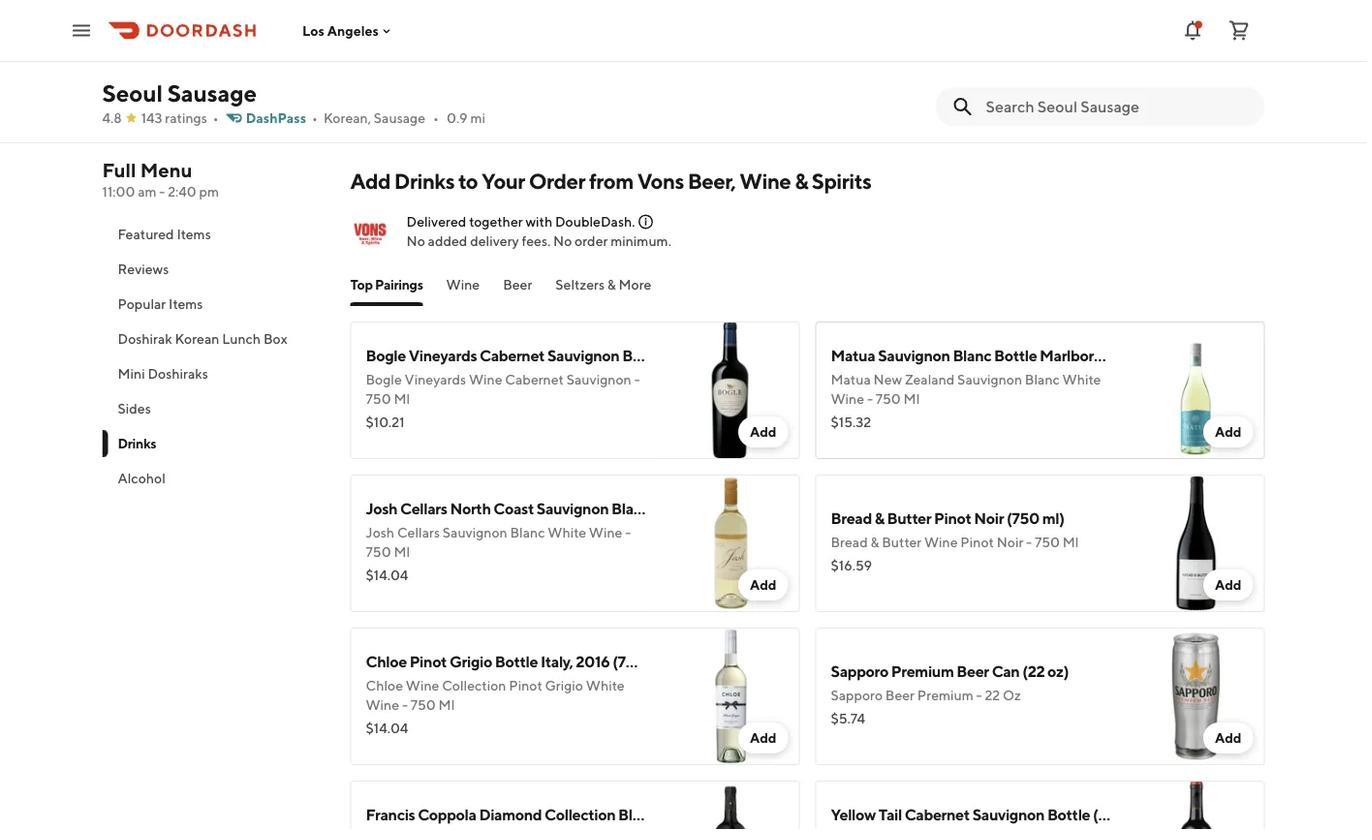 Task type: vqa. For each thing, say whether or not it's contained in the screenshot.


Task type: describe. For each thing, give the bounding box(es) containing it.
1 vertical spatial drinks
[[118, 436, 156, 452]]

ml) inside the josh cellars north coast sauvignon blanc, 2012(750 ml) josh cellars sauvignon blanc white wine - 750 ml $14.04
[[725, 500, 747, 518]]

yellow tail cabernet sauvignon bottle (750 ml) image
[[1127, 781, 1265, 830]]

add for bread & butter pinot noir (750 ml)
[[1215, 577, 1242, 593]]

los angeles
[[302, 23, 379, 39]]

add for chloe pinot grigio bottle italy, 2016 (750 ml)
[[750, 730, 777, 746]]

add button for chloe pinot grigio bottle italy, 2016 (750 ml)
[[738, 723, 788, 754]]

delivered
[[406, 214, 466, 230]]

pm
[[199, 184, 219, 200]]

add for sapporo premium beer can (22 oz)
[[1215, 730, 1242, 746]]

mini
[[118, 366, 145, 382]]

top
[[350, 277, 373, 293]]

- inside full menu 11:00 am - 2:40 pm
[[159, 184, 165, 200]]

$5.74
[[831, 711, 865, 727]]

dashpass
[[246, 110, 306, 126]]

sides
[[118, 401, 151, 417]]

seoul
[[102, 79, 163, 107]]

sparking
[[424, 34, 485, 53]]

matua sauvignon blanc bottle marlborough new zealand (750 ml) matua new zealand sauvignon blanc white wine - 750 ml $15.32
[[831, 346, 1282, 430]]

featured items button
[[102, 217, 327, 252]]

1 vertical spatial premium
[[917, 688, 974, 703]]

yellow tail cabernet sauvignon bottle (750 ml)
[[831, 806, 1151, 824]]

2 sapporo from the top
[[831, 688, 883, 703]]

cabernet for bogle
[[480, 346, 545, 365]]

open menu image
[[70, 19, 93, 42]]

box
[[263, 331, 287, 347]]

dashpass •
[[246, 110, 318, 126]]

1 vertical spatial butter
[[882, 534, 922, 550]]

to
[[458, 169, 478, 194]]

minimum.
[[611, 233, 671, 249]]

oz
[[1003, 688, 1021, 703]]

cabernet for yellow
[[905, 806, 970, 824]]

750 inside matua sauvignon blanc bottle marlborough new zealand (750 ml) matua new zealand sauvignon blanc white wine - 750 ml $15.32
[[876, 391, 901, 407]]

order
[[575, 233, 608, 249]]

- inside "sapporo premium beer can (22 oz) sapporo beer premium - 22 oz $5.74"
[[976, 688, 982, 703]]

wine inside bogle vineyards cabernet sauvignon bottle (750 ml) bogle vineyards wine cabernet sauvignon - 750 ml $10.21
[[469, 372, 502, 388]]

bogle vineyards cabernet sauvignon bottle (750 ml) image
[[662, 322, 800, 459]]

add button for matua sauvignon blanc bottle marlborough new zealand (750 ml)
[[1203, 417, 1253, 448]]

pairings
[[375, 277, 423, 293]]

750 inside bread & butter pinot noir (750 ml) bread & butter wine pinot noir - 750 ml $16.59
[[1035, 534, 1060, 550]]

mi
[[470, 110, 485, 126]]

popular items
[[118, 296, 203, 312]]

josh cellars north coast sauvignon blanc, 2012(750 ml) josh cellars sauvignon blanc white wine - 750 ml $14.04
[[366, 500, 747, 583]]

seltzers
[[556, 277, 605, 293]]

750 inside chloe pinot grigio bottle italy, 2016 (750 ml) chloe wine collection pinot grigio white wine - 750 ml $14.04
[[411, 697, 436, 713]]

1 vertical spatial cabernet
[[505, 372, 564, 388]]

& inside the seltzers & more button
[[607, 277, 616, 293]]

am
[[138, 184, 157, 200]]

1 vertical spatial noir
[[997, 534, 1024, 550]]

delivered together with doubledash.
[[406, 214, 635, 230]]

ml) inside matua sauvignon blanc bottle marlborough new zealand (750 ml) matua new zealand sauvignon blanc white wine - 750 ml $15.32
[[1260, 346, 1282, 365]]

1 bread from the top
[[831, 509, 872, 528]]

1 sapporo from the top
[[831, 662, 889, 681]]

2012(750
[[656, 500, 723, 518]]

sausage for korean,
[[374, 110, 425, 126]]

full
[[102, 159, 136, 182]]

bread & butter pinot noir (750 ml) bread & butter wine pinot noir - 750 ml $16.59
[[831, 509, 1079, 574]]

white inside the josh cellars north coast sauvignon blanc, 2012(750 ml) josh cellars sauvignon blanc white wine - 750 ml $14.04
[[548, 525, 586, 541]]

(can)
[[533, 34, 572, 53]]

bottle inside matua sauvignon blanc bottle marlborough new zealand (750 ml) matua new zealand sauvignon blanc white wine - 750 ml $15.32
[[994, 346, 1037, 365]]

marlborough
[[1040, 346, 1129, 365]]

Item Search search field
[[986, 96, 1250, 117]]

143
[[141, 110, 162, 126]]

featured
[[118, 226, 174, 242]]

1 vertical spatial grigio
[[545, 678, 583, 694]]

notification bell image
[[1181, 19, 1204, 42]]

750 inside bogle vineyards cabernet sauvignon bottle (750 ml) bogle vineyards wine cabernet sauvignon - 750 ml $10.21
[[366, 391, 391, 407]]

ml) inside bread & butter pinot noir (750 ml) bread & butter wine pinot noir - 750 ml $16.59
[[1042, 509, 1064, 528]]

icon image
[[350, 211, 391, 252]]

alcohol
[[118, 470, 165, 486]]

added
[[428, 233, 467, 249]]

0 vertical spatial vineyards
[[409, 346, 477, 365]]

order
[[529, 169, 585, 194]]

angeles
[[327, 23, 379, 39]]

popular items button
[[102, 287, 327, 322]]

(22
[[1023, 662, 1045, 681]]

2 horizontal spatial blanc
[[1025, 372, 1060, 388]]

beer,
[[688, 169, 736, 194]]

0 vertical spatial butter
[[887, 509, 931, 528]]

seltzers & more
[[556, 277, 652, 293]]

add button for sapporo premium beer can (22 oz)
[[1203, 723, 1253, 754]]

2 no from the left
[[553, 233, 572, 249]]

yellow
[[831, 806, 876, 824]]

• for 143 ratings •
[[213, 110, 219, 126]]

sapporo premium beer can (22 oz) sapporo beer premium - 22 oz $5.74
[[831, 662, 1069, 727]]

can
[[992, 662, 1020, 681]]

with
[[526, 214, 552, 230]]

add button for bogle vineyards cabernet sauvignon bottle (750 ml)
[[738, 417, 788, 448]]

la croix sparking water (can)
[[366, 34, 572, 53]]

1 matua from the top
[[831, 346, 875, 365]]

0 horizontal spatial zealand
[[905, 372, 955, 388]]

doshirak korean lunch box button
[[102, 322, 327, 357]]

italy,
[[541, 653, 573, 671]]

143 ratings •
[[141, 110, 219, 126]]

wine inside bread & butter pinot noir (750 ml) bread & butter wine pinot noir - 750 ml $16.59
[[924, 534, 958, 550]]

water
[[488, 34, 530, 53]]

add drinks to your order from vons beer, wine & spirits
[[350, 169, 871, 194]]

together
[[469, 214, 523, 230]]

(750 inside chloe pinot grigio bottle italy, 2016 (750 ml) chloe wine collection pinot grigio white wine - 750 ml $14.04
[[613, 653, 645, 671]]

wine button
[[446, 275, 480, 306]]

fees.
[[522, 233, 551, 249]]

• for korean, sausage • 0.9 mi
[[433, 110, 439, 126]]

2:40
[[168, 184, 197, 200]]

sausage for seoul
[[167, 79, 257, 107]]

doshirak korean lunch box
[[118, 331, 287, 347]]

- inside the josh cellars north coast sauvignon blanc, 2012(750 ml) josh cellars sauvignon blanc white wine - 750 ml $14.04
[[625, 525, 631, 541]]

$14.04 inside the josh cellars north coast sauvignon blanc, 2012(750 ml) josh cellars sauvignon blanc white wine - 750 ml $14.04
[[366, 567, 408, 583]]

lunch
[[222, 331, 261, 347]]

ratings
[[165, 110, 207, 126]]

korean,
[[324, 110, 371, 126]]

750 inside the josh cellars north coast sauvignon blanc, 2012(750 ml) josh cellars sauvignon blanc white wine - 750 ml $14.04
[[366, 544, 391, 560]]

2 josh from the top
[[366, 525, 394, 541]]

1 horizontal spatial beer
[[886, 688, 915, 703]]

seoul sausage
[[102, 79, 257, 107]]

22
[[985, 688, 1000, 703]]

bread & butter pinot noir (750 ml) image
[[1127, 475, 1265, 612]]

popular
[[118, 296, 166, 312]]

1 vertical spatial vineyards
[[405, 372, 466, 388]]

0 vertical spatial new
[[1132, 346, 1164, 365]]

coast
[[494, 500, 534, 518]]

add for josh cellars north coast sauvignon blanc, 2012(750 ml)
[[750, 577, 777, 593]]

spirits
[[812, 169, 871, 194]]

0 vertical spatial cellars
[[400, 500, 447, 518]]

la
[[366, 34, 382, 53]]

los angeles button
[[302, 23, 394, 39]]

alcohol button
[[102, 461, 327, 496]]

11:00
[[102, 184, 135, 200]]

from
[[589, 169, 634, 194]]

matua sauvignon blanc bottle marlborough new zealand (750 ml) image
[[1127, 322, 1265, 459]]

blanc,
[[611, 500, 654, 518]]

- inside bogle vineyards cabernet sauvignon bottle (750 ml) bogle vineyards wine cabernet sauvignon - 750 ml $10.21
[[634, 372, 640, 388]]

1 horizontal spatial blanc
[[953, 346, 991, 365]]



Task type: locate. For each thing, give the bounding box(es) containing it.
ml inside bread & butter pinot noir (750 ml) bread & butter wine pinot noir - 750 ml $16.59
[[1063, 534, 1079, 550]]

wine inside the josh cellars north coast sauvignon blanc, 2012(750 ml) josh cellars sauvignon blanc white wine - 750 ml $14.04
[[589, 525, 623, 541]]

bogle vineyards cabernet sauvignon bottle (750 ml) bogle vineyards wine cabernet sauvignon - 750 ml $10.21
[[366, 346, 726, 430]]

no right fees.
[[553, 233, 572, 249]]

1 no from the left
[[406, 233, 425, 249]]

ml) inside bogle vineyards cabernet sauvignon bottle (750 ml) bogle vineyards wine cabernet sauvignon - 750 ml $10.21
[[704, 346, 726, 365]]

0 vertical spatial noir
[[974, 509, 1004, 528]]

0 horizontal spatial grigio
[[450, 653, 492, 671]]

ml inside bogle vineyards cabernet sauvignon bottle (750 ml) bogle vineyards wine cabernet sauvignon - 750 ml $10.21
[[394, 391, 410, 407]]

1 vertical spatial cellars
[[397, 525, 440, 541]]

vineyards down wine button
[[409, 346, 477, 365]]

items inside 'button'
[[177, 226, 211, 242]]

ml
[[394, 391, 410, 407], [904, 391, 920, 407], [1063, 534, 1079, 550], [394, 544, 410, 560], [439, 697, 455, 713]]

add for bogle vineyards cabernet sauvignon bottle (750 ml)
[[750, 424, 777, 440]]

bottle inside chloe pinot grigio bottle italy, 2016 (750 ml) chloe wine collection pinot grigio white wine - 750 ml $14.04
[[495, 653, 538, 671]]

blanc
[[953, 346, 991, 365], [1025, 372, 1060, 388], [510, 525, 545, 541]]

reviews button
[[102, 252, 327, 287]]

1 vertical spatial matua
[[831, 372, 871, 388]]

• left 0.9
[[433, 110, 439, 126]]

mini doshiraks
[[118, 366, 208, 382]]

1 horizontal spatial drinks
[[394, 169, 455, 194]]

2 vertical spatial cabernet
[[905, 806, 970, 824]]

josh cellars north coast sauvignon blanc, 2012(750 ml) image
[[662, 475, 800, 612]]

0 vertical spatial grigio
[[450, 653, 492, 671]]

1 josh from the top
[[366, 500, 398, 518]]

750
[[366, 391, 391, 407], [876, 391, 901, 407], [1035, 534, 1060, 550], [366, 544, 391, 560], [411, 697, 436, 713]]

sapporo
[[831, 662, 889, 681], [831, 688, 883, 703]]

1 vertical spatial bread
[[831, 534, 868, 550]]

1 vertical spatial zealand
[[905, 372, 955, 388]]

2 vertical spatial blanc
[[510, 525, 545, 541]]

doshiraks
[[148, 366, 208, 382]]

beer
[[503, 277, 532, 293], [957, 662, 989, 681], [886, 688, 915, 703]]

blanc inside the josh cellars north coast sauvignon blanc, 2012(750 ml) josh cellars sauvignon blanc white wine - 750 ml $14.04
[[510, 525, 545, 541]]

0 vertical spatial blanc
[[953, 346, 991, 365]]

francis coppola diamond collection black label claret cabernet sauvignon (750 ml) image
[[662, 781, 800, 830]]

3 • from the left
[[433, 110, 439, 126]]

doubledash.
[[555, 214, 635, 230]]

drinks down the sides
[[118, 436, 156, 452]]

wine
[[740, 169, 791, 194], [446, 277, 480, 293], [469, 372, 502, 388], [831, 391, 864, 407], [589, 525, 623, 541], [924, 534, 958, 550], [406, 678, 439, 694], [366, 697, 399, 713]]

0 vertical spatial sausage
[[167, 79, 257, 107]]

tail
[[879, 806, 902, 824]]

0 vertical spatial drinks
[[394, 169, 455, 194]]

2 bogle from the top
[[366, 372, 402, 388]]

1 vertical spatial sapporo
[[831, 688, 883, 703]]

vineyards up $10.21
[[405, 372, 466, 388]]

add for matua sauvignon blanc bottle marlborough new zealand (750 ml)
[[1215, 424, 1242, 440]]

vineyards
[[409, 346, 477, 365], [405, 372, 466, 388]]

• left korean,
[[312, 110, 318, 126]]

beer left the 22
[[886, 688, 915, 703]]

1 horizontal spatial sausage
[[374, 110, 425, 126]]

drinks up delivered
[[394, 169, 455, 194]]

sausage right korean,
[[374, 110, 425, 126]]

(750 for bogle vineyards cabernet sauvignon bottle (750 ml) bogle vineyards wine cabernet sauvignon - 750 ml $10.21
[[668, 346, 701, 365]]

items inside button
[[169, 296, 203, 312]]

chloe pinot grigio bottle italy, 2016 (750 ml) chloe wine collection pinot grigio white wine - 750 ml $14.04
[[366, 653, 670, 736]]

full menu 11:00 am - 2:40 pm
[[102, 159, 219, 200]]

1 vertical spatial $14.04
[[366, 720, 408, 736]]

0 vertical spatial zealand
[[1167, 346, 1222, 365]]

add button
[[738, 417, 788, 448], [1203, 417, 1253, 448], [738, 570, 788, 601], [1203, 570, 1253, 601], [738, 723, 788, 754], [1203, 723, 1253, 754]]

mini doshiraks button
[[102, 357, 327, 391]]

(750
[[668, 346, 701, 365], [1225, 346, 1257, 365], [1007, 509, 1040, 528], [613, 653, 645, 671], [1093, 806, 1126, 824]]

more
[[619, 277, 652, 293]]

0 horizontal spatial new
[[874, 372, 902, 388]]

items for popular items
[[169, 296, 203, 312]]

vons
[[637, 169, 684, 194]]

ml inside matua sauvignon blanc bottle marlborough new zealand (750 ml) matua new zealand sauvignon blanc white wine - 750 ml $15.32
[[904, 391, 920, 407]]

menu
[[140, 159, 192, 182]]

0 horizontal spatial •
[[213, 110, 219, 126]]

sauvignon
[[547, 346, 620, 365], [878, 346, 950, 365], [567, 372, 631, 388], [957, 372, 1022, 388], [537, 500, 609, 518], [443, 525, 507, 541], [973, 806, 1045, 824]]

add button for josh cellars north coast sauvignon blanc, 2012(750 ml)
[[738, 570, 788, 601]]

$15.32
[[831, 414, 871, 430]]

- inside bread & butter pinot noir (750 ml) bread & butter wine pinot noir - 750 ml $16.59
[[1026, 534, 1032, 550]]

1 vertical spatial bogle
[[366, 372, 402, 388]]

add
[[350, 169, 390, 194], [750, 424, 777, 440], [1215, 424, 1242, 440], [750, 577, 777, 593], [1215, 577, 1242, 593], [750, 730, 777, 746], [1215, 730, 1242, 746]]

-
[[159, 184, 165, 200], [634, 372, 640, 388], [867, 391, 873, 407], [625, 525, 631, 541], [1026, 534, 1032, 550], [976, 688, 982, 703], [402, 697, 408, 713]]

new
[[1132, 346, 1164, 365], [874, 372, 902, 388]]

seltzers & more button
[[556, 275, 652, 306]]

premium left the 22
[[917, 688, 974, 703]]

(750 for yellow tail cabernet sauvignon bottle (750 ml)
[[1093, 806, 1126, 824]]

(750 for bread & butter pinot noir (750 ml) bread & butter wine pinot noir - 750 ml $16.59
[[1007, 509, 1040, 528]]

1 $14.04 from the top
[[366, 567, 408, 583]]

0 horizontal spatial drinks
[[118, 436, 156, 452]]

1 vertical spatial chloe
[[366, 678, 403, 694]]

0 vertical spatial chloe
[[366, 653, 407, 671]]

items up reviews 'button'
[[177, 226, 211, 242]]

2 bread from the top
[[831, 534, 868, 550]]

2 • from the left
[[312, 110, 318, 126]]

chloe pinot grigio bottle italy, 2016 (750 ml) image
[[662, 628, 800, 766]]

pinot
[[934, 509, 971, 528], [961, 534, 994, 550], [410, 653, 447, 671], [509, 678, 542, 694]]

grigio up collection
[[450, 653, 492, 671]]

no added delivery fees. no order minimum.
[[406, 233, 671, 249]]

bogle
[[366, 346, 406, 365], [366, 372, 402, 388]]

premium left can
[[891, 662, 954, 681]]

0 vertical spatial cabernet
[[480, 346, 545, 365]]

0 vertical spatial bread
[[831, 509, 872, 528]]

0 vertical spatial matua
[[831, 346, 875, 365]]

1 horizontal spatial zealand
[[1167, 346, 1222, 365]]

1 vertical spatial blanc
[[1025, 372, 1060, 388]]

• right ratings at the top
[[213, 110, 219, 126]]

items for featured items
[[177, 226, 211, 242]]

0 vertical spatial $14.04
[[366, 567, 408, 583]]

0 horizontal spatial beer
[[503, 277, 532, 293]]

top pairings
[[350, 277, 423, 293]]

chloe
[[366, 653, 407, 671], [366, 678, 403, 694]]

white inside chloe pinot grigio bottle italy, 2016 (750 ml) chloe wine collection pinot grigio white wine - 750 ml $14.04
[[586, 678, 625, 694]]

2 horizontal spatial beer
[[957, 662, 989, 681]]

2 matua from the top
[[831, 372, 871, 388]]

(750 inside matua sauvignon blanc bottle marlborough new zealand (750 ml) matua new zealand sauvignon blanc white wine - 750 ml $15.32
[[1225, 346, 1257, 365]]

1 vertical spatial white
[[548, 525, 586, 541]]

croix
[[385, 34, 422, 53]]

4.8
[[102, 110, 122, 126]]

$10.21
[[366, 414, 405, 430]]

1 horizontal spatial no
[[553, 233, 572, 249]]

matua
[[831, 346, 875, 365], [831, 372, 871, 388]]

1 vertical spatial items
[[169, 296, 203, 312]]

1 horizontal spatial new
[[1132, 346, 1164, 365]]

collection
[[442, 678, 506, 694]]

sausage
[[167, 79, 257, 107], [374, 110, 425, 126]]

zealand
[[1167, 346, 1222, 365], [905, 372, 955, 388]]

sapporo premium beer can (22 oz) image
[[1127, 628, 1265, 766]]

ml)
[[704, 346, 726, 365], [1260, 346, 1282, 365], [725, 500, 747, 518], [1042, 509, 1064, 528], [648, 653, 670, 671], [1129, 806, 1151, 824]]

sausage up ratings at the top
[[167, 79, 257, 107]]

white inside matua sauvignon blanc bottle marlborough new zealand (750 ml) matua new zealand sauvignon blanc white wine - 750 ml $15.32
[[1063, 372, 1101, 388]]

2 vertical spatial white
[[586, 678, 625, 694]]

bread
[[831, 509, 872, 528], [831, 534, 868, 550]]

1 vertical spatial new
[[874, 372, 902, 388]]

delivery
[[470, 233, 519, 249]]

0 vertical spatial sapporo
[[831, 662, 889, 681]]

cellars
[[400, 500, 447, 518], [397, 525, 440, 541]]

2 chloe from the top
[[366, 678, 403, 694]]

bottle inside bogle vineyards cabernet sauvignon bottle (750 ml) bogle vineyards wine cabernet sauvignon - 750 ml $10.21
[[622, 346, 665, 365]]

0 items, open order cart image
[[1228, 19, 1251, 42]]

no down delivered
[[406, 233, 425, 249]]

0 vertical spatial items
[[177, 226, 211, 242]]

butter
[[887, 509, 931, 528], [882, 534, 922, 550]]

1 vertical spatial sausage
[[374, 110, 425, 126]]

los
[[302, 23, 325, 39]]

add button for bread & butter pinot noir (750 ml)
[[1203, 570, 1253, 601]]

(750 inside bread & butter pinot noir (750 ml) bread & butter wine pinot noir - 750 ml $16.59
[[1007, 509, 1040, 528]]

premium
[[891, 662, 954, 681], [917, 688, 974, 703]]

delivered together with doubledash. image
[[637, 213, 655, 231]]

beer up the 22
[[957, 662, 989, 681]]

grigio down italy,
[[545, 678, 583, 694]]

reviews
[[118, 261, 169, 277]]

&
[[795, 169, 808, 194], [607, 277, 616, 293], [875, 509, 884, 528], [871, 534, 879, 550]]

1 horizontal spatial •
[[312, 110, 318, 126]]

0 vertical spatial white
[[1063, 372, 1101, 388]]

$16.59
[[831, 558, 872, 574]]

•
[[213, 110, 219, 126], [312, 110, 318, 126], [433, 110, 439, 126]]

2 horizontal spatial •
[[433, 110, 439, 126]]

beer button
[[503, 275, 532, 306]]

0 horizontal spatial blanc
[[510, 525, 545, 541]]

ml) inside chloe pinot grigio bottle italy, 2016 (750 ml) chloe wine collection pinot grigio white wine - 750 ml $14.04
[[648, 653, 670, 671]]

2 $14.04 from the top
[[366, 720, 408, 736]]

1 horizontal spatial grigio
[[545, 678, 583, 694]]

0 vertical spatial premium
[[891, 662, 954, 681]]

1 bogle from the top
[[366, 346, 406, 365]]

beer down fees.
[[503, 277, 532, 293]]

0 vertical spatial bogle
[[366, 346, 406, 365]]

1 vertical spatial beer
[[957, 662, 989, 681]]

- inside chloe pinot grigio bottle italy, 2016 (750 ml) chloe wine collection pinot grigio white wine - 750 ml $14.04
[[402, 697, 408, 713]]

doshirak
[[118, 331, 172, 347]]

2 vertical spatial beer
[[886, 688, 915, 703]]

0 horizontal spatial sausage
[[167, 79, 257, 107]]

1 • from the left
[[213, 110, 219, 126]]

featured items
[[118, 226, 211, 242]]

ml inside the josh cellars north coast sauvignon blanc, 2012(750 ml) josh cellars sauvignon blanc white wine - 750 ml $14.04
[[394, 544, 410, 560]]

1 chloe from the top
[[366, 653, 407, 671]]

oz)
[[1048, 662, 1069, 681]]

$14.04
[[366, 567, 408, 583], [366, 720, 408, 736]]

your
[[482, 169, 525, 194]]

0.9
[[447, 110, 468, 126]]

wine inside matua sauvignon blanc bottle marlborough new zealand (750 ml) matua new zealand sauvignon blanc white wine - 750 ml $15.32
[[831, 391, 864, 407]]

0 vertical spatial josh
[[366, 500, 398, 518]]

0 vertical spatial beer
[[503, 277, 532, 293]]

items up korean
[[169, 296, 203, 312]]

korean
[[175, 331, 219, 347]]

korean, sausage • 0.9 mi
[[324, 110, 485, 126]]

2016
[[576, 653, 610, 671]]

- inside matua sauvignon blanc bottle marlborough new zealand (750 ml) matua new zealand sauvignon blanc white wine - 750 ml $15.32
[[867, 391, 873, 407]]

0 horizontal spatial no
[[406, 233, 425, 249]]

drinks
[[394, 169, 455, 194], [118, 436, 156, 452]]

ml inside chloe pinot grigio bottle italy, 2016 (750 ml) chloe wine collection pinot grigio white wine - 750 ml $14.04
[[439, 697, 455, 713]]

$14.04 inside chloe pinot grigio bottle italy, 2016 (750 ml) chloe wine collection pinot grigio white wine - 750 ml $14.04
[[366, 720, 408, 736]]

items
[[177, 226, 211, 242], [169, 296, 203, 312]]

north
[[450, 500, 491, 518]]

1 vertical spatial josh
[[366, 525, 394, 541]]

(750 inside bogle vineyards cabernet sauvignon bottle (750 ml) bogle vineyards wine cabernet sauvignon - 750 ml $10.21
[[668, 346, 701, 365]]



